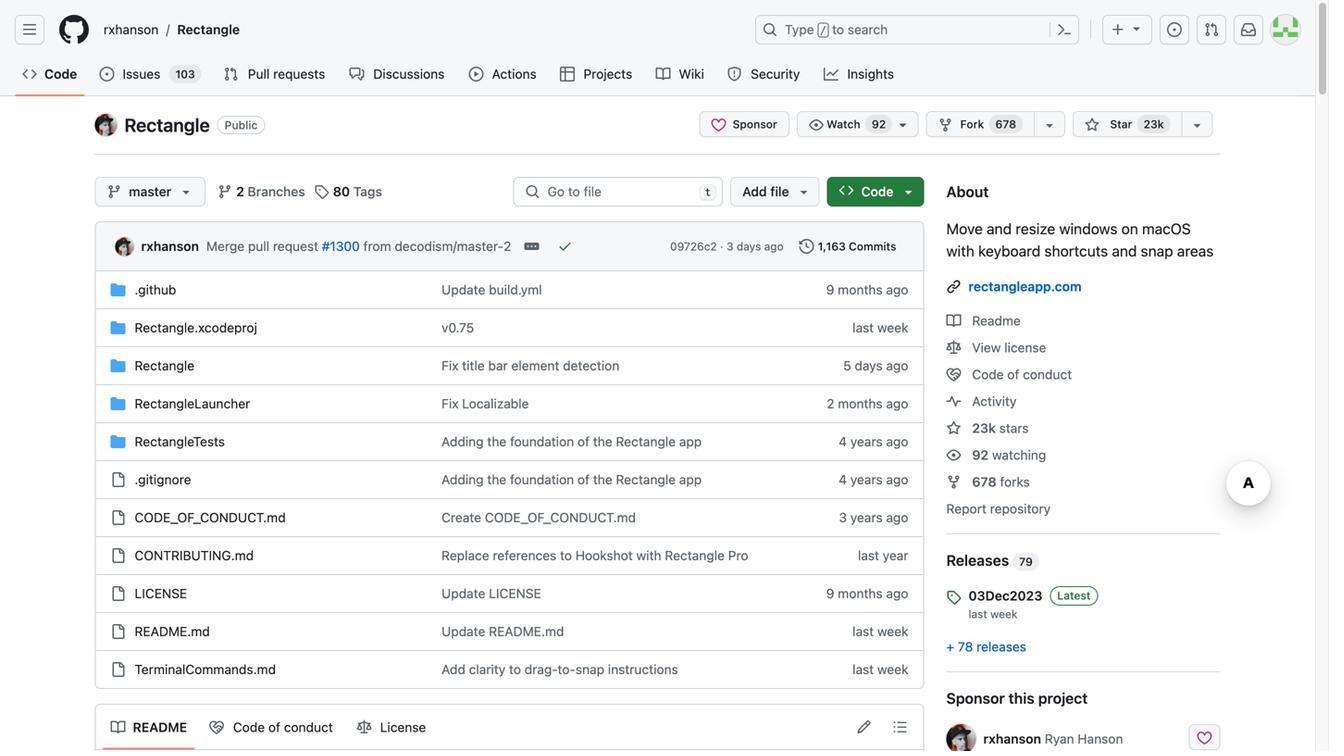 Task type: vqa. For each thing, say whether or not it's contained in the screenshot.
the left days
yes



Task type: describe. For each thing, give the bounding box(es) containing it.
0 vertical spatial 3
[[727, 240, 734, 253]]

releases
[[947, 552, 1010, 569]]

add file
[[743, 184, 790, 199]]

+
[[947, 639, 955, 654]]

license link
[[350, 713, 435, 742]]

repo forked image
[[947, 475, 962, 489]]

80
[[333, 184, 350, 199]]

readme.md link
[[135, 624, 210, 639]]

code image
[[840, 183, 854, 198]]

Go to file text field
[[548, 178, 692, 206]]

notifications image
[[1242, 22, 1257, 37]]

/ for type
[[820, 24, 827, 37]]

add clarity to drag-to-snap instructions link
[[442, 662, 679, 677]]

0 horizontal spatial snap
[[576, 662, 605, 677]]

drag-
[[525, 662, 558, 677]]

tags
[[354, 184, 382, 199]]

2 readme.md from the left
[[489, 624, 564, 639]]

master
[[129, 184, 172, 199]]

heart image
[[1198, 731, 1213, 745]]

fix title bar element detection
[[442, 358, 620, 373]]

foundation for .gitignore
[[510, 472, 574, 487]]

+ 78 releases link
[[947, 639, 1027, 654]]

ago for rectanglelauncher
[[887, 396, 909, 411]]

localizable
[[462, 396, 529, 411]]

0 horizontal spatial and
[[987, 220, 1012, 238]]

list containing rxhanson / rectangle
[[96, 15, 745, 44]]

build.yml
[[489, 282, 542, 297]]

1 vertical spatial days
[[855, 358, 883, 373]]

readme link
[[103, 713, 195, 742]]

9 for update license
[[827, 586, 835, 601]]

git pull request image for issue opened icon
[[1205, 22, 1220, 37]]

project
[[1039, 690, 1089, 707]]

adding for .gitignore
[[442, 472, 484, 487]]

5 days ago
[[844, 358, 909, 373]]

92 for 92 watching
[[973, 447, 989, 463]]

0 vertical spatial rectangle link
[[170, 15, 247, 44]]

last week down 03dec2023
[[969, 608, 1018, 621]]

command palette image
[[1058, 22, 1073, 37]]

0 horizontal spatial eye image
[[809, 118, 824, 132]]

to for search
[[833, 22, 845, 37]]

0 horizontal spatial 23k
[[973, 420, 996, 436]]

sponsor button
[[700, 111, 790, 137]]

projects
[[584, 66, 633, 82]]

replace references to hookshot with rectangle pro
[[442, 548, 749, 563]]

security
[[751, 66, 801, 82]]

1 code_of_conduct.md from the left
[[135, 510, 286, 525]]

git branch image
[[218, 184, 233, 199]]

comment discussion image
[[350, 67, 364, 82]]

last for replace references to hookshot with rectangle pro
[[858, 548, 880, 563]]

app for .gitignore
[[680, 472, 702, 487]]

ago for rectangle
[[887, 358, 909, 373]]

last year
[[858, 548, 909, 563]]

type / to search
[[785, 22, 888, 37]]

week down 03dec2023
[[991, 608, 1018, 621]]

license link
[[135, 586, 187, 601]]

this
[[1009, 690, 1035, 707]]

#1300
[[322, 238, 360, 254]]

5
[[844, 358, 852, 373]]

ago for license
[[887, 586, 909, 601]]

79
[[1020, 555, 1034, 568]]

check image
[[558, 239, 573, 254]]

app for rectangletests
[[680, 434, 702, 449]]

last for v0.75
[[853, 320, 874, 335]]

link image
[[947, 279, 962, 294]]

hanson
[[1078, 731, 1124, 746]]

update for update build.yml
[[442, 282, 486, 297]]

9 for update build.yml
[[827, 282, 835, 297]]

book image
[[947, 314, 962, 328]]

code of conduct inside list
[[233, 720, 333, 735]]

sponsor for sponsor
[[730, 118, 778, 131]]

2 for 2 months ago
[[827, 396, 835, 411]]

from decodism/master-2 link
[[364, 238, 512, 254]]

git pull request image for issue opened image
[[224, 67, 239, 82]]

pull
[[248, 66, 270, 82]]

actions
[[492, 66, 537, 82]]

areas
[[1178, 242, 1214, 260]]

create code_of_conduct.md
[[442, 510, 636, 525]]

view license
[[969, 340, 1047, 355]]

0 horizontal spatial code of conduct link
[[202, 713, 342, 742]]

macos
[[1143, 220, 1192, 238]]

0 vertical spatial rxhanson link
[[96, 15, 166, 44]]

actions link
[[461, 60, 546, 88]]

0 vertical spatial 23k
[[1144, 118, 1165, 131]]

graph image
[[824, 67, 839, 82]]

report repository link
[[947, 501, 1051, 516]]

@rxhanson image
[[947, 724, 977, 751]]

ago for .gitignore
[[887, 472, 909, 487]]

0 vertical spatial conduct
[[1024, 367, 1073, 382]]

rectangletests
[[135, 434, 225, 449]]

star
[[1111, 118, 1133, 131]]

see your forks of this repository image
[[1043, 118, 1058, 132]]

replace references to hookshot with rectangle pro link
[[442, 548, 749, 563]]

code of conduct image inside list
[[209, 720, 224, 735]]

adding the foundation of the rectangle app for rectangletests
[[442, 434, 702, 449]]

3 years ago
[[839, 510, 909, 525]]

public
[[225, 119, 258, 132]]

rectanglelauncher
[[135, 396, 250, 411]]

outline image
[[893, 720, 908, 734]]

create code_of_conduct.md link
[[442, 510, 636, 525]]

forks
[[1001, 474, 1031, 489]]

0 vertical spatial days
[[737, 240, 762, 253]]

discussions
[[374, 66, 445, 82]]

·
[[721, 240, 724, 253]]

rectangle inside rxhanson / rectangle
[[177, 22, 240, 37]]

windows
[[1060, 220, 1118, 238]]

rectanglelauncher link
[[135, 396, 250, 411]]

title
[[462, 358, 485, 373]]

rxhanson for rxhanson ryan hanson
[[984, 731, 1042, 746]]

snap inside move and resize windows on macos with keyboard shortcuts and snap areas
[[1142, 242, 1174, 260]]

1 horizontal spatial code of conduct image
[[947, 367, 962, 382]]

rxhanson / rectangle
[[104, 22, 240, 37]]

open commit details image
[[525, 239, 539, 254]]

0 vertical spatial 678
[[996, 118, 1017, 131]]

view license link
[[947, 340, 1047, 355]]

clarity
[[469, 662, 506, 677]]

search
[[848, 22, 888, 37]]

insights link
[[817, 60, 904, 88]]

play image
[[469, 67, 484, 82]]

discussions link
[[342, 60, 454, 88]]

git branch image
[[107, 184, 122, 199]]

2 for 2 branches
[[236, 184, 244, 199]]

add this repository to a list image
[[1191, 118, 1205, 132]]

of down detection
[[578, 434, 590, 449]]

rectangle.xcodeproj link
[[135, 320, 257, 335]]

watch
[[824, 118, 864, 131]]

code inside popup button
[[862, 184, 894, 199]]

months for update build.yml
[[838, 282, 883, 297]]

code down view
[[973, 367, 1005, 382]]

star image for star
[[1086, 118, 1100, 132]]

readme
[[969, 313, 1021, 328]]

projects link
[[553, 60, 641, 88]]

v0.75
[[442, 320, 474, 335]]

months for update license
[[838, 586, 883, 601]]

rectangletests link
[[135, 434, 225, 449]]

1 horizontal spatial 3
[[839, 510, 847, 525]]

rectangleapp.com
[[969, 279, 1082, 294]]

conduct inside code of conduct link
[[284, 720, 333, 735]]

last for update readme.md
[[853, 624, 874, 639]]

4 years ago for .gitignore
[[839, 472, 909, 487]]

the down localizable
[[487, 434, 507, 449]]

last down 03dec2023
[[969, 608, 988, 621]]

the up create code_of_conduct.md
[[487, 472, 507, 487]]

directory image for rectanglelauncher
[[111, 396, 125, 411]]

references
[[493, 548, 557, 563]]

ago for .github
[[887, 282, 909, 297]]

update readme.md link
[[442, 624, 564, 639]]

last week for add clarity to drag-to-snap instructions
[[853, 662, 909, 677]]

year
[[883, 548, 909, 563]]

rectangle.xcodeproj
[[135, 320, 257, 335]]

the down detection
[[593, 434, 613, 449]]

678 forks
[[973, 474, 1031, 489]]

the up create code_of_conduct.md 'link'
[[593, 472, 613, 487]]

directory image for rectangletests
[[111, 434, 125, 449]]

years for rectangletests
[[851, 434, 883, 449]]

ago for rectangletests
[[887, 434, 909, 449]]

pulse image
[[947, 394, 962, 409]]

92 for 92
[[872, 118, 887, 131]]

watching
[[993, 447, 1047, 463]]

with inside move and resize windows on macos with keyboard shortcuts and snap areas
[[947, 242, 975, 260]]

adding the foundation of the rectangle app link for rectangletests
[[442, 434, 702, 449]]

merge pull request #1300 from decodism/master-2
[[207, 238, 512, 254]]

readme
[[133, 720, 187, 735]]

2 branches
[[236, 184, 305, 199]]

code right code icon
[[44, 66, 77, 82]]

years for code_of_conduct.md
[[851, 510, 883, 525]]

9 months ago for license
[[827, 586, 909, 601]]

last week for update readme.md
[[853, 624, 909, 639]]

23025 users starred this repository element
[[1138, 115, 1171, 133]]

activity
[[973, 394, 1017, 409]]

1 vertical spatial with
[[637, 548, 662, 563]]

tag image
[[315, 184, 329, 199]]

triangle down image for code popup button
[[902, 184, 916, 199]]

1 license from the left
[[135, 586, 187, 601]]

1 readme.md from the left
[[135, 624, 210, 639]]

license
[[1005, 340, 1047, 355]]

fix title bar element detection link
[[442, 358, 620, 373]]

week for v0.75
[[878, 320, 909, 335]]

releases 79
[[947, 552, 1034, 569]]

23k stars
[[973, 420, 1029, 436]]

of down view license
[[1008, 367, 1020, 382]]

2 code_of_conduct.md from the left
[[485, 510, 636, 525]]

latest
[[1058, 589, 1091, 602]]

09726c2
[[671, 240, 717, 253]]

triangle down image for add file popup button
[[797, 184, 812, 199]]

add file button
[[731, 177, 820, 207]]

license
[[380, 720, 426, 735]]

update license
[[442, 586, 542, 601]]

add clarity to drag-to-snap instructions
[[442, 662, 679, 677]]

view
[[973, 340, 1002, 355]]

of inside list
[[269, 720, 281, 735]]

shortcuts
[[1045, 242, 1109, 260]]

tag image
[[947, 590, 962, 605]]



Task type: locate. For each thing, give the bounding box(es) containing it.
0 vertical spatial book image
[[656, 67, 671, 82]]

1 horizontal spatial /
[[820, 24, 827, 37]]

92 watching
[[973, 447, 1047, 463]]

adding for rectangletests
[[442, 434, 484, 449]]

book image left wiki
[[656, 67, 671, 82]]

law image down book image
[[947, 340, 962, 355]]

code
[[44, 66, 77, 82], [862, 184, 894, 199], [973, 367, 1005, 382], [233, 720, 265, 735]]

git pull request image inside the pull requests "link"
[[224, 67, 239, 82]]

1 vertical spatial 9 months ago
[[827, 586, 909, 601]]

2 months ago
[[827, 396, 909, 411]]

of
[[1008, 367, 1020, 382], [578, 434, 590, 449], [578, 472, 590, 487], [269, 720, 281, 735]]

rxhanson link right the rxhanson icon on the top of page
[[141, 238, 199, 254]]

0 horizontal spatial license
[[135, 586, 187, 601]]

rectangle link up 103
[[170, 15, 247, 44]]

star image for 23k
[[947, 421, 962, 436]]

9 months ago
[[827, 282, 909, 297], [827, 586, 909, 601]]

0 vertical spatial eye image
[[809, 118, 824, 132]]

issue opened image
[[99, 67, 114, 82]]

last up 5 days ago
[[853, 320, 874, 335]]

1 fix from the top
[[442, 358, 459, 373]]

03dec2023
[[969, 588, 1043, 603]]

last week up 5 days ago
[[853, 320, 909, 335]]

0 vertical spatial and
[[987, 220, 1012, 238]]

678 right fork
[[996, 118, 1017, 131]]

1 horizontal spatial and
[[1113, 242, 1138, 260]]

ago down 5 days ago
[[887, 396, 909, 411]]

search image
[[526, 184, 540, 199]]

0 vertical spatial years
[[851, 434, 883, 449]]

directory image left rectangletests
[[111, 434, 125, 449]]

directory image left rectanglelauncher
[[111, 396, 125, 411]]

0 vertical spatial 92
[[872, 118, 887, 131]]

92 down the 23k stars
[[973, 447, 989, 463]]

1 horizontal spatial 23k
[[1144, 118, 1165, 131]]

week left +
[[878, 624, 909, 639]]

star image left star
[[1086, 118, 1100, 132]]

plus image
[[1111, 22, 1126, 37]]

4 years ago for rectangletests
[[839, 434, 909, 449]]

update
[[442, 282, 486, 297], [442, 586, 486, 601], [442, 624, 486, 639]]

adding the foundation of the rectangle app link down detection
[[442, 434, 702, 449]]

678 up report repository link at the bottom of page
[[973, 474, 997, 489]]

ago
[[765, 240, 784, 253], [887, 282, 909, 297], [887, 358, 909, 373], [887, 396, 909, 411], [887, 434, 909, 449], [887, 472, 909, 487], [887, 510, 909, 525], [887, 586, 909, 601]]

0 horizontal spatial code of conduct image
[[209, 720, 224, 735]]

to for hookshot
[[560, 548, 572, 563]]

conduct down license
[[1024, 367, 1073, 382]]

0 vertical spatial adding the foundation of the rectangle app
[[442, 434, 702, 449]]

0 horizontal spatial code of conduct
[[233, 720, 333, 735]]

repository
[[991, 501, 1051, 516]]

about
[[947, 183, 989, 201]]

09726c2 link
[[671, 238, 717, 255]]

element
[[512, 358, 560, 373]]

2 adding the foundation of the rectangle app from the top
[[442, 472, 702, 487]]

license down references
[[489, 586, 542, 601]]

2 fix from the top
[[442, 396, 459, 411]]

requests
[[273, 66, 325, 82]]

license up readme.md 'link'
[[135, 586, 187, 601]]

1 4 years ago from the top
[[839, 434, 909, 449]]

code button
[[828, 177, 925, 207]]

adding down fix localizable
[[442, 434, 484, 449]]

code of conduct image up pulse icon
[[947, 367, 962, 382]]

update readme.md
[[442, 624, 564, 639]]

repo forked image
[[939, 118, 953, 132]]

1 vertical spatial rxhanson link
[[141, 238, 199, 254]]

23k down the activity link
[[973, 420, 996, 436]]

adding the foundation of the rectangle app up create code_of_conduct.md 'link'
[[442, 472, 702, 487]]

contributing.md link
[[135, 548, 254, 563]]

2 vertical spatial rectangle link
[[135, 358, 195, 373]]

1 vertical spatial adding the foundation of the rectangle app
[[442, 472, 702, 487]]

1 vertical spatial rxhanson
[[141, 238, 199, 254]]

sponsor right heart icon
[[730, 118, 778, 131]]

0 vertical spatial months
[[838, 282, 883, 297]]

star image
[[1086, 118, 1100, 132], [947, 421, 962, 436]]

to for drag-
[[509, 662, 521, 677]]

sponsor for sponsor this project
[[947, 690, 1006, 707]]

2 vertical spatial years
[[851, 510, 883, 525]]

0 vertical spatial star image
[[1086, 118, 1100, 132]]

years
[[851, 434, 883, 449], [851, 472, 883, 487], [851, 510, 883, 525]]

1 horizontal spatial with
[[947, 242, 975, 260]]

activity link
[[947, 394, 1017, 409]]

78
[[959, 639, 974, 654]]

1 horizontal spatial code of conduct
[[969, 367, 1073, 382]]

1 9 months ago from the top
[[827, 282, 909, 297]]

0 horizontal spatial readme.md
[[135, 624, 210, 639]]

3 months from the top
[[838, 586, 883, 601]]

eye image down insights link
[[809, 118, 824, 132]]

create
[[442, 510, 482, 525]]

pull requests link
[[216, 60, 335, 88]]

terminalcommands.md link
[[135, 662, 276, 677]]

request
[[273, 238, 319, 254]]

ago up year
[[887, 510, 909, 525]]

eye image
[[809, 118, 824, 132], [947, 448, 962, 463]]

last week left +
[[853, 624, 909, 639]]

1 vertical spatial 678
[[973, 474, 997, 489]]

3 update from the top
[[442, 624, 486, 639]]

4 for .gitignore
[[839, 472, 847, 487]]

foundation up create code_of_conduct.md 'link'
[[510, 472, 574, 487]]

.github
[[135, 282, 176, 297]]

1 adding the foundation of the rectangle app link from the top
[[442, 434, 702, 449]]

git pull request image left pull
[[224, 67, 239, 82]]

adding up the create
[[442, 472, 484, 487]]

directory image
[[111, 320, 125, 335]]

code of conduct link down terminalcommands.md link
[[202, 713, 342, 742]]

rectangle link for directory image associated with rectangle
[[135, 358, 195, 373]]

1 foundation from the top
[[510, 434, 574, 449]]

#1300 link
[[322, 238, 360, 254]]

fix localizable
[[442, 396, 529, 411]]

2 foundation from the top
[[510, 472, 574, 487]]

/ for rxhanson
[[166, 22, 170, 37]]

week up 5 days ago
[[878, 320, 909, 335]]

4 years ago down 2 months ago
[[839, 434, 909, 449]]

readme.md down license link
[[135, 624, 210, 639]]

releases
[[977, 639, 1027, 654]]

months for fix localizable
[[838, 396, 883, 411]]

years for .gitignore
[[851, 472, 883, 487]]

1 vertical spatial to
[[560, 548, 572, 563]]

book image left "readme"
[[111, 720, 125, 735]]

rxhanson link up issues
[[96, 15, 166, 44]]

triangle down image right plus icon
[[1130, 21, 1145, 36]]

1 vertical spatial code of conduct image
[[209, 720, 224, 735]]

days
[[737, 240, 762, 253], [855, 358, 883, 373]]

9 months ago for build.yml
[[827, 282, 909, 297]]

1 vertical spatial and
[[1113, 242, 1138, 260]]

security link
[[720, 60, 809, 88]]

star image down pulse icon
[[947, 421, 962, 436]]

list containing readme
[[103, 713, 435, 742]]

book image
[[656, 67, 671, 82], [111, 720, 125, 735]]

app
[[680, 434, 702, 449], [680, 472, 702, 487]]

0 vertical spatial foundation
[[510, 434, 574, 449]]

rxhanson image
[[115, 238, 134, 256]]

1 vertical spatial snap
[[576, 662, 605, 677]]

last week for v0.75
[[853, 320, 909, 335]]

1 vertical spatial 9
[[827, 586, 835, 601]]

1,163 commits link
[[792, 233, 905, 259]]

2 horizontal spatial 2
[[827, 396, 835, 411]]

1 vertical spatial rectangle link
[[125, 114, 210, 136]]

2 update from the top
[[442, 586, 486, 601]]

rxhanson
[[104, 22, 159, 37], [141, 238, 199, 254], [984, 731, 1042, 746]]

/ inside type / to search
[[820, 24, 827, 37]]

to left drag-
[[509, 662, 521, 677]]

1 vertical spatial list
[[103, 713, 435, 742]]

0 vertical spatial 4
[[839, 434, 847, 449]]

1 horizontal spatial code of conduct link
[[947, 367, 1073, 382]]

insights
[[848, 66, 895, 82]]

0 vertical spatial code of conduct link
[[947, 367, 1073, 382]]

directory image left .github
[[111, 282, 125, 297]]

1 horizontal spatial to
[[560, 548, 572, 563]]

update license link
[[442, 586, 542, 601]]

resize
[[1016, 220, 1056, 238]]

1 horizontal spatial conduct
[[1024, 367, 1073, 382]]

1 horizontal spatial license
[[489, 586, 542, 601]]

0 vertical spatial snap
[[1142, 242, 1174, 260]]

2 vertical spatial to
[[509, 662, 521, 677]]

1 years from the top
[[851, 434, 883, 449]]

ago down "commits"
[[887, 282, 909, 297]]

2 vertical spatial update
[[442, 624, 486, 639]]

foundation down localizable
[[510, 434, 574, 449]]

add for add file
[[743, 184, 767, 199]]

adding the foundation of the rectangle app link
[[442, 434, 702, 449], [442, 472, 702, 487]]

2 adding from the top
[[442, 472, 484, 487]]

0 horizontal spatial conduct
[[284, 720, 333, 735]]

23k right star
[[1144, 118, 1165, 131]]

/ inside rxhanson / rectangle
[[166, 22, 170, 37]]

merge pull request link
[[207, 238, 319, 254]]

0 horizontal spatial law image
[[357, 720, 372, 735]]

0 vertical spatial with
[[947, 242, 975, 260]]

.gitignore
[[135, 472, 191, 487]]

2 directory image from the top
[[111, 358, 125, 373]]

week
[[878, 320, 909, 335], [991, 608, 1018, 621], [878, 624, 909, 639], [878, 662, 909, 677]]

and
[[987, 220, 1012, 238], [1113, 242, 1138, 260]]

103
[[175, 68, 195, 81]]

update up clarity
[[442, 624, 486, 639]]

678
[[996, 118, 1017, 131], [973, 474, 997, 489]]

the
[[487, 434, 507, 449], [593, 434, 613, 449], [487, 472, 507, 487], [593, 472, 613, 487]]

days right 5 in the top of the page
[[855, 358, 883, 373]]

ago for code_of_conduct.md
[[887, 510, 909, 525]]

1 horizontal spatial git pull request image
[[1205, 22, 1220, 37]]

to left hookshot
[[560, 548, 572, 563]]

book image inside readme link
[[111, 720, 125, 735]]

years up 3 years ago on the right
[[851, 472, 883, 487]]

git pull request image left notifications icon
[[1205, 22, 1220, 37]]

rectangle link for owner avatar on the top of page
[[125, 114, 210, 136]]

1 vertical spatial fix
[[442, 396, 459, 411]]

1 vertical spatial sponsor
[[947, 690, 1006, 707]]

1 vertical spatial eye image
[[947, 448, 962, 463]]

add left file
[[743, 184, 767, 199]]

license
[[135, 586, 187, 601], [489, 586, 542, 601]]

commits
[[849, 240, 897, 253]]

2 app from the top
[[680, 472, 702, 487]]

.github link
[[135, 282, 176, 297]]

0 horizontal spatial star image
[[947, 421, 962, 436]]

rxhanson right the rxhanson icon on the top of page
[[141, 238, 199, 254]]

1 horizontal spatial days
[[855, 358, 883, 373]]

0 vertical spatial fix
[[442, 358, 459, 373]]

1 vertical spatial code of conduct
[[233, 720, 333, 735]]

0 vertical spatial app
[[680, 434, 702, 449]]

code image
[[22, 67, 37, 82]]

9 months ago down "commits"
[[827, 282, 909, 297]]

directory image for rectangle
[[111, 358, 125, 373]]

triangle down image
[[179, 184, 194, 199]]

homepage image
[[59, 15, 89, 44]]

heart image
[[712, 118, 726, 132]]

directory image
[[111, 282, 125, 297], [111, 358, 125, 373], [111, 396, 125, 411], [111, 434, 125, 449]]

fix for fix title bar element detection
[[442, 358, 459, 373]]

ago up 2 months ago
[[887, 358, 909, 373]]

4 for rectangletests
[[839, 434, 847, 449]]

0 vertical spatial add
[[743, 184, 767, 199]]

triangle down image
[[1130, 21, 1145, 36], [797, 184, 812, 199], [902, 184, 916, 199]]

fix for fix localizable
[[442, 396, 459, 411]]

triangle down image inside add file popup button
[[797, 184, 812, 199]]

triangle down image right file
[[797, 184, 812, 199]]

4 years ago up 3 years ago on the right
[[839, 472, 909, 487]]

3 directory image from the top
[[111, 396, 125, 411]]

code_of_conduct.md up contributing.md
[[135, 510, 286, 525]]

2 license from the left
[[489, 586, 542, 601]]

rxhanson for rxhanson
[[141, 238, 199, 254]]

v0.75 link
[[442, 320, 474, 335]]

1 horizontal spatial eye image
[[947, 448, 962, 463]]

1 vertical spatial years
[[851, 472, 883, 487]]

1,163
[[818, 240, 846, 253]]

table image
[[560, 67, 575, 82]]

git pull request image
[[1205, 22, 1220, 37], [224, 67, 239, 82]]

2 months from the top
[[838, 396, 883, 411]]

code link
[[15, 60, 85, 88]]

rxhanson for rxhanson / rectangle
[[104, 22, 159, 37]]

1 vertical spatial 92
[[973, 447, 989, 463]]

foundation for rectangletests
[[510, 434, 574, 449]]

0 horizontal spatial triangle down image
[[797, 184, 812, 199]]

0 vertical spatial sponsor
[[730, 118, 778, 131]]

0 vertical spatial list
[[96, 15, 745, 44]]

shield image
[[728, 67, 743, 82]]

update for update readme.md
[[442, 624, 486, 639]]

edit file image
[[857, 720, 872, 734]]

of up create code_of_conduct.md 'link'
[[578, 472, 590, 487]]

0 vertical spatial 2
[[236, 184, 244, 199]]

law image left license
[[357, 720, 372, 735]]

and down on
[[1113, 242, 1138, 260]]

months
[[838, 282, 883, 297], [838, 396, 883, 411], [838, 586, 883, 601]]

1,163 commits
[[818, 240, 897, 253]]

issue opened image
[[1168, 22, 1183, 37]]

code of conduct image
[[947, 367, 962, 382], [209, 720, 224, 735]]

1 vertical spatial 4
[[839, 472, 847, 487]]

1 directory image from the top
[[111, 282, 125, 297]]

code of conduct link down view license
[[947, 367, 1073, 382]]

update build.yml
[[442, 282, 542, 297]]

move
[[947, 220, 983, 238]]

9 months ago down last year
[[827, 586, 909, 601]]

2 9 months ago from the top
[[827, 586, 909, 601]]

pull requests
[[248, 66, 325, 82]]

ago left history "image"
[[765, 240, 784, 253]]

2 adding the foundation of the rectangle app link from the top
[[442, 472, 702, 487]]

/
[[166, 22, 170, 37], [820, 24, 827, 37]]

1 months from the top
[[838, 282, 883, 297]]

add inside add file popup button
[[743, 184, 767, 199]]

sponsor inside sponsor button
[[730, 118, 778, 131]]

1 vertical spatial months
[[838, 396, 883, 411]]

adding the foundation of the rectangle app link up create code_of_conduct.md 'link'
[[442, 472, 702, 487]]

with right hookshot
[[637, 548, 662, 563]]

1 horizontal spatial add
[[743, 184, 767, 199]]

+ 78 releases
[[947, 639, 1027, 654]]

1 vertical spatial star image
[[947, 421, 962, 436]]

owner avatar image
[[95, 114, 117, 136]]

0 vertical spatial law image
[[947, 340, 962, 355]]

law image
[[947, 340, 962, 355], [357, 720, 372, 735]]

conduct left license link
[[284, 720, 333, 735]]

week for add clarity to drag-to-snap instructions
[[878, 662, 909, 677]]

months down 5 in the top of the page
[[838, 396, 883, 411]]

snap down macos
[[1142, 242, 1174, 260]]

1 horizontal spatial law image
[[947, 340, 962, 355]]

0 horizontal spatial 3
[[727, 240, 734, 253]]

list down terminalcommands.md link
[[103, 713, 435, 742]]

2 horizontal spatial to
[[833, 22, 845, 37]]

1 vertical spatial 3
[[839, 510, 847, 525]]

4 directory image from the top
[[111, 434, 125, 449]]

triangle down image left about
[[902, 184, 916, 199]]

1 app from the top
[[680, 434, 702, 449]]

2 4 years ago from the top
[[839, 472, 909, 487]]

1 adding the foundation of the rectangle app from the top
[[442, 434, 702, 449]]

1 vertical spatial add
[[442, 662, 466, 677]]

pro
[[729, 548, 749, 563]]

adding the foundation of the rectangle app for .gitignore
[[442, 472, 702, 487]]

2 horizontal spatial triangle down image
[[1130, 21, 1145, 36]]

last up the edit file image
[[853, 662, 874, 677]]

days right '·'
[[737, 240, 762, 253]]

wiki
[[679, 66, 705, 82]]

2 4 from the top
[[839, 472, 847, 487]]

0 horizontal spatial git pull request image
[[224, 67, 239, 82]]

1 horizontal spatial sponsor
[[947, 690, 1006, 707]]

1 vertical spatial conduct
[[284, 720, 333, 735]]

rectangle link up rectanglelauncher link
[[135, 358, 195, 373]]

1 horizontal spatial 2
[[504, 238, 512, 254]]

contributing.md
[[135, 548, 254, 563]]

1 vertical spatial git pull request image
[[224, 67, 239, 82]]

add for add clarity to drag-to-snap instructions
[[442, 662, 466, 677]]

4 up 3 years ago on the right
[[839, 472, 847, 487]]

code_of_conduct.md
[[135, 510, 286, 525], [485, 510, 636, 525]]

0 vertical spatial 9 months ago
[[827, 282, 909, 297]]

update down the replace
[[442, 586, 486, 601]]

code inside list
[[233, 720, 265, 735]]

ago up 3 years ago on the right
[[887, 472, 909, 487]]

1 9 from the top
[[827, 282, 835, 297]]

type
[[785, 22, 815, 37]]

last week up the edit file image
[[853, 662, 909, 677]]

decodism/master-
[[395, 238, 504, 254]]

23k
[[1144, 118, 1165, 131], [973, 420, 996, 436]]

eye image up repo forked icon
[[947, 448, 962, 463]]

rxhanson up issues
[[104, 22, 159, 37]]

0 horizontal spatial with
[[637, 548, 662, 563]]

1 adding from the top
[[442, 434, 484, 449]]

law image inside license link
[[357, 720, 372, 735]]

0 horizontal spatial to
[[509, 662, 521, 677]]

book image inside wiki link
[[656, 67, 671, 82]]

ago down year
[[887, 586, 909, 601]]

code_of_conduct.md up replace references to hookshot with rectangle pro
[[485, 510, 636, 525]]

code_of_conduct.md link
[[135, 510, 286, 525]]

replace
[[442, 548, 490, 563]]

merge
[[207, 238, 245, 254]]

readme.md up drag-
[[489, 624, 564, 639]]

ryan
[[1045, 731, 1075, 746]]

last left year
[[858, 548, 880, 563]]

last
[[853, 320, 874, 335], [858, 548, 880, 563], [969, 608, 988, 621], [853, 624, 874, 639], [853, 662, 874, 677]]

1 vertical spatial book image
[[111, 720, 125, 735]]

0 vertical spatial adding
[[442, 434, 484, 449]]

from
[[364, 238, 391, 254]]

adding the foundation of the rectangle app link for .gitignore
[[442, 472, 702, 487]]

list up the discussions
[[96, 15, 745, 44]]

last for add clarity to drag-to-snap instructions
[[853, 662, 874, 677]]

sponsor up @rxhanson icon
[[947, 690, 1006, 707]]

2 years from the top
[[851, 472, 883, 487]]

0 horizontal spatial sponsor
[[730, 118, 778, 131]]

week up the outline image
[[878, 662, 909, 677]]

week for update readme.md
[[878, 624, 909, 639]]

rectangle link
[[170, 15, 247, 44], [125, 114, 210, 136], [135, 358, 195, 373]]

with down move
[[947, 242, 975, 260]]

rxhanson inside rxhanson / rectangle
[[104, 22, 159, 37]]

1 vertical spatial code of conduct link
[[202, 713, 342, 742]]

1 4 from the top
[[839, 434, 847, 449]]

0 vertical spatial code of conduct
[[969, 367, 1073, 382]]

branches
[[248, 184, 305, 199]]

code right code image
[[862, 184, 894, 199]]

update for update license
[[442, 586, 486, 601]]

0 vertical spatial 4 years ago
[[839, 434, 909, 449]]

add
[[743, 184, 767, 199], [442, 662, 466, 677]]

3 years from the top
[[851, 510, 883, 525]]

code of conduct image right "readme"
[[209, 720, 224, 735]]

directory image for .github
[[111, 282, 125, 297]]

law image inside view license link
[[947, 340, 962, 355]]

update up v0.75
[[442, 282, 486, 297]]

1 vertical spatial law image
[[357, 720, 372, 735]]

2 9 from the top
[[827, 586, 835, 601]]

history image
[[800, 239, 815, 254]]

triangle down image inside code popup button
[[902, 184, 916, 199]]

and up keyboard
[[987, 220, 1012, 238]]

sponsor
[[730, 118, 778, 131], [947, 690, 1006, 707]]

1 update from the top
[[442, 282, 486, 297]]

fix left localizable
[[442, 396, 459, 411]]

rectangle link down 103
[[125, 114, 210, 136]]

0 horizontal spatial 2
[[236, 184, 244, 199]]

months down last year
[[838, 586, 883, 601]]

list
[[96, 15, 745, 44], [103, 713, 435, 742]]

of down terminalcommands.md link
[[269, 720, 281, 735]]

on
[[1122, 220, 1139, 238]]



